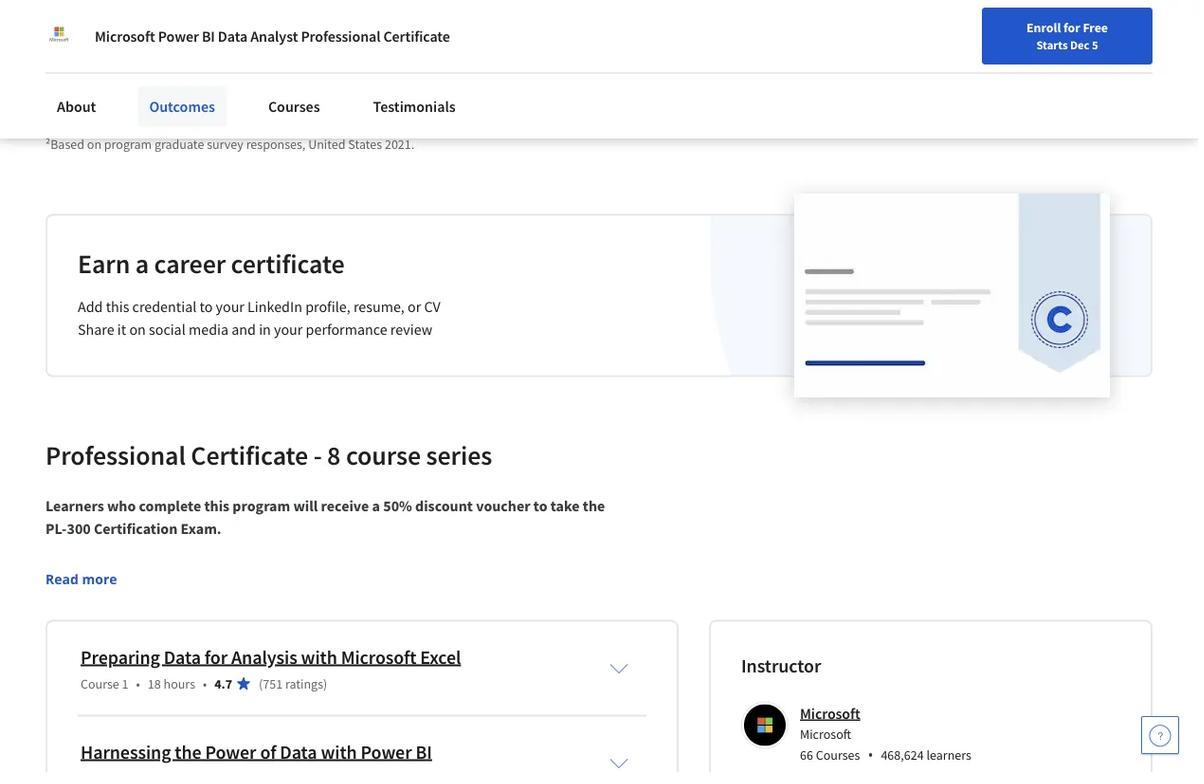 Task type: vqa. For each thing, say whether or not it's contained in the screenshot.
left "Cybersecurity"
no



Task type: describe. For each thing, give the bounding box(es) containing it.
66
[[801, 746, 814, 763]]

cv
[[424, 297, 441, 316]]

of
[[260, 740, 276, 763]]

job
[[963, 11, 983, 30]]

2 horizontal spatial power
[[361, 740, 412, 763]]

the inside learners who complete this program will receive a 50% discount voucher to take the pl-300 certification exam.
[[583, 496, 606, 515]]

will
[[294, 496, 318, 515]]

)
[[324, 675, 328, 692]]

receive
[[321, 496, 369, 515]]

linkedin inside add this credential to your linkedin profile, resume, or cv share it on social media and in your performance review
[[248, 297, 303, 316]]

1
[[122, 675, 129, 692]]

with down )
[[321, 740, 357, 763]]

certification
[[94, 519, 178, 538]]

free
[[1084, 19, 1109, 36]]

personalized
[[524, 11, 606, 30]]

and inside add this credential to your linkedin profile, resume, or cv share it on social media and in your performance review
[[232, 320, 256, 339]]

or
[[408, 297, 421, 316]]

job
[[112, 116, 133, 133]]

0 horizontal spatial for
[[205, 645, 228, 669]]

your up media
[[216, 297, 245, 316]]

microsoft right microsoft image at top left
[[95, 27, 155, 46]]

search
[[986, 11, 1028, 30]]

0 horizontal spatial united
[[229, 116, 266, 133]]

excel
[[420, 645, 461, 669]]

50%
[[383, 496, 412, 515]]

about
[[57, 97, 96, 116]]

²based
[[46, 135, 84, 152]]

microsoft left excel
[[341, 645, 417, 669]]

1 horizontal spatial •
[[203, 675, 207, 692]]

1 vertical spatial united
[[308, 135, 346, 152]]

career for move
[[957, 0, 997, 7]]

courses link
[[257, 85, 332, 127]]

certificate
[[231, 247, 345, 280]]

your inside the plan your career move with coursera's job search guide
[[925, 0, 954, 7]]

resume,
[[354, 297, 405, 316]]

course 1 • 18 hours •
[[81, 675, 207, 692]]

linkedin inside improve your resume and linkedin with personalized feedback
[[435, 11, 490, 30]]

microsoft link
[[801, 704, 861, 723]]

0 horizontal spatial •
[[136, 675, 140, 692]]

coursera's
[[894, 11, 960, 30]]

help center image
[[1150, 724, 1172, 747]]

discount
[[415, 496, 473, 515]]

with inside improve your resume and linkedin with personalized feedback
[[493, 11, 521, 30]]

program inside ¹lightcast™ job postings report, united states, 7/1/22-6/30/23. ²based on program graduate survey responses, united states 2021.
[[104, 135, 152, 152]]

enroll for free starts dec 5
[[1027, 19, 1109, 52]]

outcomes link
[[138, 85, 227, 127]]

survey
[[207, 135, 244, 152]]

add
[[78, 297, 103, 316]]

this inside learners who complete this program will receive a 50% discount voucher to take the pl-300 certification exam.
[[204, 496, 230, 515]]

resume
[[523, 0, 570, 7]]

microsoft microsoft 66 courses • 468,624 learners
[[801, 704, 972, 765]]

complete
[[139, 496, 201, 515]]

voucher
[[476, 496, 531, 515]]

move
[[1000, 0, 1035, 7]]

2021.
[[385, 135, 415, 152]]

program inside learners who complete this program will receive a 50% discount voucher to take the pl-300 certification exam.
[[233, 496, 290, 515]]

your inside improve your resume and linkedin with personalized feedback
[[491, 0, 520, 7]]

social
[[149, 320, 186, 339]]

1 vertical spatial bi
[[416, 740, 432, 763]]

credential
[[132, 297, 197, 316]]

¹lightcast™
[[46, 116, 109, 133]]

guide
[[1031, 11, 1066, 30]]

earn
[[78, 247, 130, 280]]

analysis
[[231, 645, 298, 669]]

468,624
[[882, 746, 925, 763]]

0 vertical spatial courses
[[268, 97, 320, 116]]

18
[[148, 675, 161, 692]]

1 horizontal spatial certificate
[[384, 27, 450, 46]]

0 horizontal spatial power
[[158, 27, 199, 46]]

ratings
[[285, 675, 324, 692]]

read more button
[[46, 569, 117, 588]]

who
[[107, 496, 136, 515]]

responses,
[[246, 135, 306, 152]]

professional certificate - 8 course series
[[46, 438, 493, 471]]

learners
[[46, 496, 104, 515]]

profile,
[[306, 297, 351, 316]]

• inside microsoft microsoft 66 courses • 468,624 learners
[[868, 745, 874, 765]]

outcomes
[[149, 97, 215, 116]]

harnessing the power of data with power bi
[[81, 740, 432, 763]]

earn a career certificate
[[78, 247, 345, 280]]

instructor
[[742, 653, 822, 677]]

read
[[46, 569, 79, 588]]

751
[[263, 675, 283, 692]]

learners who complete this program will receive a 50% discount voucher to take the pl-300 certification exam.
[[46, 496, 609, 538]]

harnessing
[[81, 740, 171, 763]]

to inside learners who complete this program will receive a 50% discount voucher to take the pl-300 certification exam.
[[534, 496, 548, 515]]

a inside learners who complete this program will receive a 50% discount voucher to take the pl-300 certification exam.
[[372, 496, 380, 515]]

preparing  data for analysis with microsoft excel link
[[81, 645, 461, 669]]

improve your resume and linkedin with personalized feedback
[[435, 0, 606, 53]]



Task type: locate. For each thing, give the bounding box(es) containing it.
testimonials
[[373, 97, 456, 116]]

professional right analyst
[[301, 27, 381, 46]]

program left the will
[[233, 496, 290, 515]]

states
[[348, 135, 382, 152]]

harnessing the power of data with power bi link
[[81, 740, 432, 763]]

data left analyst
[[218, 27, 248, 46]]

0 vertical spatial to
[[200, 297, 213, 316]]

pl-
[[46, 519, 67, 538]]

linkedin up in
[[248, 297, 303, 316]]

series
[[426, 438, 493, 471]]

preparing  data for analysis with microsoft excel
[[81, 645, 461, 669]]

0 vertical spatial career
[[957, 0, 997, 7]]

on down the ¹lightcast™ at the left top of page
[[87, 135, 102, 152]]

1 horizontal spatial the
[[583, 496, 606, 515]]

• left 468,624
[[868, 745, 874, 765]]

read more
[[46, 569, 117, 588]]

add this credential to your linkedin profile, resume, or cv share it on social media and in your performance review
[[78, 297, 441, 339]]

more
[[82, 569, 117, 588]]

0 horizontal spatial to
[[200, 297, 213, 316]]

1 horizontal spatial this
[[204, 496, 230, 515]]

menu item
[[852, 19, 974, 81]]

1 vertical spatial linkedin
[[248, 297, 303, 316]]

1 horizontal spatial and
[[573, 0, 598, 7]]

course
[[346, 438, 421, 471]]

0 horizontal spatial linkedin
[[248, 297, 303, 316]]

1 vertical spatial this
[[204, 496, 230, 515]]

1 vertical spatial for
[[205, 645, 228, 669]]

0 vertical spatial for
[[1064, 19, 1081, 36]]

on
[[87, 135, 102, 152], [129, 320, 146, 339]]

0 horizontal spatial this
[[106, 297, 129, 316]]

coursera image
[[15, 15, 136, 46]]

0 horizontal spatial bi
[[202, 27, 215, 46]]

0 vertical spatial and
[[573, 0, 598, 7]]

this up exam.
[[204, 496, 230, 515]]

0 horizontal spatial career
[[154, 247, 226, 280]]

0 vertical spatial professional
[[301, 27, 381, 46]]

microsoft
[[95, 27, 155, 46], [341, 645, 417, 669], [801, 704, 861, 723], [801, 726, 852, 743]]

300
[[67, 519, 91, 538]]

0 vertical spatial certificate
[[384, 27, 450, 46]]

and
[[573, 0, 598, 7], [232, 320, 256, 339]]

1 horizontal spatial a
[[372, 496, 380, 515]]

1 vertical spatial on
[[129, 320, 146, 339]]

career up job
[[957, 0, 997, 7]]

1 vertical spatial to
[[534, 496, 548, 515]]

7/1/22-
[[309, 116, 349, 133]]

and inside improve your resume and linkedin with personalized feedback
[[573, 0, 598, 7]]

about link
[[46, 85, 108, 127]]

career inside the plan your career move with coursera's job search guide
[[957, 0, 997, 7]]

1 vertical spatial data
[[164, 645, 201, 669]]

data up the hours
[[164, 645, 201, 669]]

courses
[[268, 97, 320, 116], [816, 746, 861, 763]]

• left 4.7
[[203, 675, 207, 692]]

8
[[327, 438, 341, 471]]

linkedin
[[435, 11, 490, 30], [248, 297, 303, 316]]

1 horizontal spatial to
[[534, 496, 548, 515]]

to left take
[[534, 496, 548, 515]]

1 horizontal spatial courses
[[816, 746, 861, 763]]

1 vertical spatial program
[[233, 496, 290, 515]]

united
[[229, 116, 266, 133], [308, 135, 346, 152]]

exam.
[[181, 519, 222, 538]]

1 vertical spatial career
[[154, 247, 226, 280]]

1 vertical spatial courses
[[816, 746, 861, 763]]

1 vertical spatial the
[[175, 740, 202, 763]]

states,
[[269, 116, 306, 133]]

on right it
[[129, 320, 146, 339]]

1 horizontal spatial united
[[308, 135, 346, 152]]

the
[[583, 496, 606, 515], [175, 740, 202, 763]]

0 horizontal spatial and
[[232, 320, 256, 339]]

starts
[[1037, 37, 1069, 52]]

0 horizontal spatial the
[[175, 740, 202, 763]]

take
[[551, 496, 580, 515]]

professional up "who"
[[46, 438, 186, 471]]

graduate
[[155, 135, 204, 152]]

1 vertical spatial a
[[372, 496, 380, 515]]

program
[[104, 135, 152, 152], [233, 496, 290, 515]]

a left 50%
[[372, 496, 380, 515]]

media
[[189, 320, 229, 339]]

a right "earn" on the top left of the page
[[135, 247, 149, 280]]

for
[[1064, 19, 1081, 36], [205, 645, 228, 669]]

0 vertical spatial united
[[229, 116, 266, 133]]

data
[[218, 27, 248, 46], [164, 645, 201, 669], [280, 740, 317, 763]]

hours
[[164, 675, 195, 692]]

certificate down "improve"
[[384, 27, 450, 46]]

dec
[[1071, 37, 1090, 52]]

feedback
[[435, 34, 493, 53]]

program down job
[[104, 135, 152, 152]]

0 vertical spatial this
[[106, 297, 129, 316]]

microsoft down "microsoft" link
[[801, 726, 852, 743]]

linkedin down "improve"
[[435, 11, 490, 30]]

in
[[259, 320, 271, 339]]

microsoft image
[[745, 704, 786, 746]]

microsoft power bi data analyst professional certificate
[[95, 27, 450, 46]]

courses inside microsoft microsoft 66 courses • 468,624 learners
[[816, 746, 861, 763]]

and up personalized
[[573, 0, 598, 7]]

for up dec
[[1064, 19, 1081, 36]]

with inside the plan your career move with coursera's job search guide
[[1038, 0, 1066, 7]]

preparing
[[81, 645, 160, 669]]

with up feedback
[[493, 11, 521, 30]]

testimonials link
[[362, 85, 467, 127]]

share
[[78, 320, 114, 339]]

bi
[[202, 27, 215, 46], [416, 740, 432, 763]]

for inside the enroll for free starts dec 5
[[1064, 19, 1081, 36]]

¹lightcast™ job postings report, united states, 7/1/22-6/30/23. ²based on program graduate survey responses, united states 2021.
[[46, 116, 415, 152]]

your left resume at the top left of page
[[491, 0, 520, 7]]

5
[[1093, 37, 1099, 52]]

1 horizontal spatial on
[[129, 320, 146, 339]]

plan your career move with coursera's job search guide
[[894, 0, 1066, 30]]

it
[[117, 320, 126, 339]]

professional
[[301, 27, 381, 46], [46, 438, 186, 471]]

1 horizontal spatial data
[[218, 27, 248, 46]]

2 vertical spatial data
[[280, 740, 317, 763]]

on inside add this credential to your linkedin profile, resume, or cv share it on social media and in your performance review
[[129, 320, 146, 339]]

1 vertical spatial professional
[[46, 438, 186, 471]]

a
[[135, 247, 149, 280], [372, 496, 380, 515]]

( 751 ratings )
[[259, 675, 328, 692]]

courses up states,
[[268, 97, 320, 116]]

1 vertical spatial and
[[232, 320, 256, 339]]

1 horizontal spatial for
[[1064, 19, 1081, 36]]

for up 4.7
[[205, 645, 228, 669]]

1 horizontal spatial linkedin
[[435, 11, 490, 30]]

0 vertical spatial bi
[[202, 27, 215, 46]]

with up )
[[301, 645, 337, 669]]

united up survey
[[229, 116, 266, 133]]

0 horizontal spatial data
[[164, 645, 201, 669]]

0 vertical spatial the
[[583, 496, 606, 515]]

1 horizontal spatial program
[[233, 496, 290, 515]]

0 vertical spatial program
[[104, 135, 152, 152]]

on inside ¹lightcast™ job postings report, united states, 7/1/22-6/30/23. ²based on program graduate survey responses, united states 2021.
[[87, 135, 102, 152]]

1 horizontal spatial career
[[957, 0, 997, 7]]

courses right 66 on the bottom
[[816, 746, 861, 763]]

career
[[957, 0, 997, 7], [154, 247, 226, 280]]

1 horizontal spatial professional
[[301, 27, 381, 46]]

0 horizontal spatial program
[[104, 135, 152, 152]]

0 horizontal spatial on
[[87, 135, 102, 152]]

1 horizontal spatial bi
[[416, 740, 432, 763]]

with up guide
[[1038, 0, 1066, 7]]

2 horizontal spatial •
[[868, 745, 874, 765]]

data right of
[[280, 740, 317, 763]]

1 vertical spatial certificate
[[191, 438, 308, 471]]

-
[[314, 438, 322, 471]]

2 horizontal spatial data
[[280, 740, 317, 763]]

your right in
[[274, 320, 303, 339]]

to
[[200, 297, 213, 316], [534, 496, 548, 515]]

and left in
[[232, 320, 256, 339]]

0 vertical spatial on
[[87, 135, 102, 152]]

0 horizontal spatial a
[[135, 247, 149, 280]]

learners
[[927, 746, 972, 763]]

•
[[136, 675, 140, 692], [203, 675, 207, 692], [868, 745, 874, 765]]

0 vertical spatial a
[[135, 247, 149, 280]]

microsoft image
[[46, 23, 72, 49]]

None search field
[[255, 12, 445, 50]]

performance
[[306, 320, 388, 339]]

postings
[[135, 116, 182, 133]]

analyst
[[251, 27, 298, 46]]

0 horizontal spatial courses
[[268, 97, 320, 116]]

microsoft up 66 on the bottom
[[801, 704, 861, 723]]

0 vertical spatial linkedin
[[435, 11, 490, 30]]

plan
[[894, 0, 922, 7]]

4.7
[[215, 675, 232, 692]]

your up coursera's
[[925, 0, 954, 7]]

1 horizontal spatial power
[[205, 740, 257, 763]]

to up media
[[200, 297, 213, 316]]

career for certificate
[[154, 247, 226, 280]]

• right 1
[[136, 675, 140, 692]]

power
[[158, 27, 199, 46], [205, 740, 257, 763], [361, 740, 412, 763]]

certificate left -
[[191, 438, 308, 471]]

united down 7/1/22-
[[308, 135, 346, 152]]

this up it
[[106, 297, 129, 316]]

with
[[1038, 0, 1066, 7], [493, 11, 521, 30], [301, 645, 337, 669], [321, 740, 357, 763]]

0 horizontal spatial professional
[[46, 438, 186, 471]]

course
[[81, 675, 119, 692]]

this
[[106, 297, 129, 316], [204, 496, 230, 515]]

the right take
[[583, 496, 606, 515]]

to inside add this credential to your linkedin profile, resume, or cv share it on social media and in your performance review
[[200, 297, 213, 316]]

improve
[[435, 0, 488, 7]]

this inside add this credential to your linkedin profile, resume, or cv share it on social media and in your performance review
[[106, 297, 129, 316]]

enroll
[[1027, 19, 1062, 36]]

0 horizontal spatial certificate
[[191, 438, 308, 471]]

0 vertical spatial data
[[218, 27, 248, 46]]

coursera career certificate image
[[795, 193, 1111, 396]]

report,
[[185, 116, 226, 133]]

the right harnessing
[[175, 740, 202, 763]]

career up credential in the left top of the page
[[154, 247, 226, 280]]

(
[[259, 675, 263, 692]]



